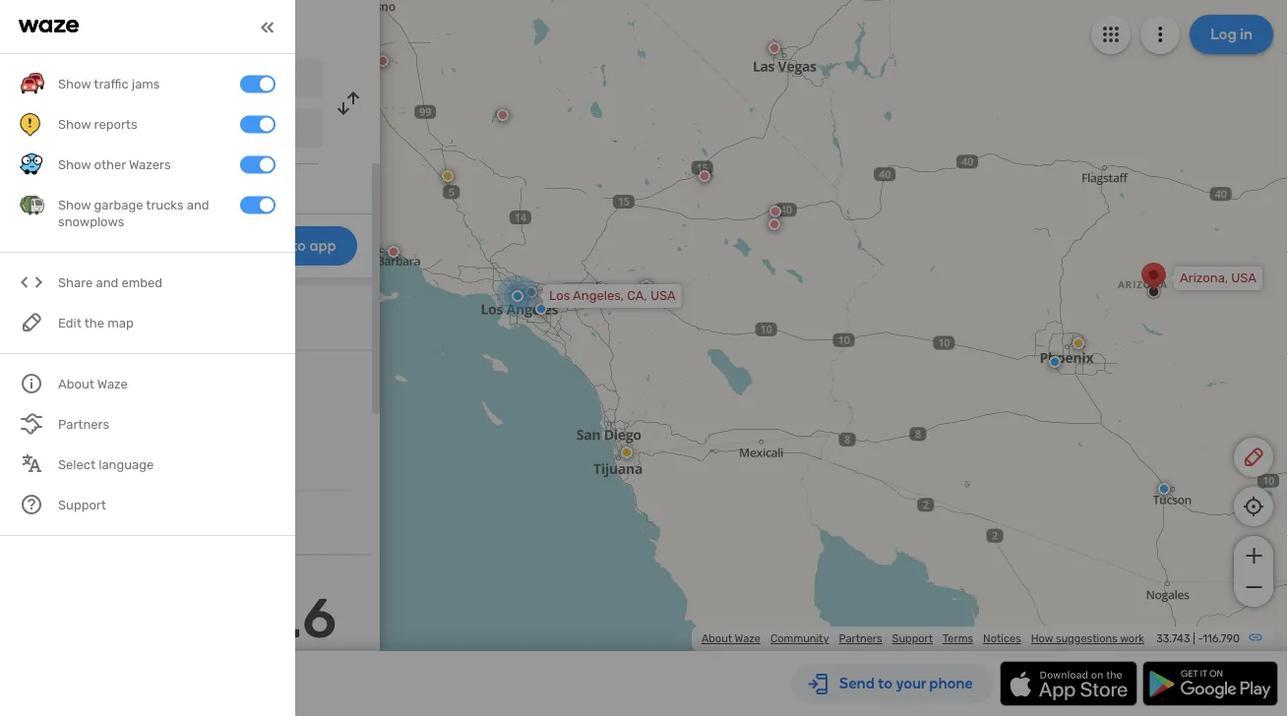 Task type: vqa. For each thing, say whether or not it's contained in the screenshot.
USA inside Arizona USA
yes



Task type: describe. For each thing, give the bounding box(es) containing it.
notices
[[984, 633, 1022, 646]]

waze
[[735, 633, 761, 646]]

support
[[893, 633, 933, 646]]

1 horizontal spatial ca,
[[156, 74, 175, 88]]

lacity.org/index.htm
[[59, 515, 189, 531]]

support link
[[893, 633, 933, 646]]

starting
[[20, 318, 70, 335]]

arizona,
[[1181, 271, 1229, 286]]

embed
[[122, 275, 163, 290]]

notices link
[[984, 633, 1022, 646]]

how suggestions work link
[[1032, 633, 1145, 646]]

clock image
[[15, 174, 38, 198]]

about waze community partners support terms notices how suggestions work
[[702, 633, 1145, 646]]

partners link
[[839, 633, 883, 646]]

usa right arizona,
[[1232, 271, 1257, 286]]

1 vertical spatial ca,
[[627, 289, 648, 304]]

-
[[1199, 633, 1204, 646]]

code image
[[20, 271, 44, 295]]

arizona, usa
[[1181, 271, 1257, 286]]

point
[[74, 318, 106, 335]]

usa inside arizona usa
[[127, 123, 151, 137]]

current location image
[[20, 67, 43, 91]]

terms link
[[943, 633, 974, 646]]

zoom out image
[[1242, 576, 1267, 600]]

1 horizontal spatial los
[[72, 72, 94, 89]]

directions
[[181, 16, 262, 37]]

usa down "driving directions"
[[178, 74, 201, 88]]

driving directions
[[118, 16, 262, 37]]

arizona
[[72, 122, 120, 138]]

33.743 | -116.790
[[1157, 633, 1241, 646]]

community link
[[771, 633, 830, 646]]

arizona usa
[[72, 122, 151, 138]]

|
[[1194, 633, 1196, 646]]



Task type: locate. For each thing, give the bounding box(es) containing it.
angeles down point
[[58, 373, 135, 396]]

angeles inside los angeles ca, usa
[[58, 373, 135, 396]]

usa right arizona
[[127, 123, 151, 137]]

share
[[58, 275, 93, 290]]

4.6
[[253, 586, 337, 651]]

about waze link
[[702, 633, 761, 646]]

0 horizontal spatial ca,
[[20, 400, 41, 416]]

starting point
[[20, 318, 106, 335]]

suggestions
[[1057, 633, 1118, 646]]

0 vertical spatial los angeles ca, usa
[[72, 72, 201, 89]]

0 vertical spatial ca,
[[156, 74, 175, 88]]

destination
[[136, 318, 209, 335]]

work
[[1121, 633, 1145, 646]]

about
[[702, 633, 733, 646]]

1 vertical spatial los
[[549, 289, 570, 304]]

los angeles ca, usa
[[72, 72, 201, 89], [20, 373, 135, 416]]

community
[[771, 633, 830, 646]]

terms
[[943, 633, 974, 646]]

2 vertical spatial ca,
[[20, 400, 41, 416]]

ca, down "driving" on the left top of page
[[156, 74, 175, 88]]

starting point button
[[20, 318, 106, 350]]

los left angeles,
[[549, 289, 570, 304]]

0 horizontal spatial los
[[20, 373, 54, 396]]

angeles up arizona usa
[[97, 72, 149, 89]]

los up arizona
[[72, 72, 94, 89]]

los
[[72, 72, 94, 89], [549, 289, 570, 304], [20, 373, 54, 396]]

los angeles, ca, usa
[[549, 289, 676, 304]]

lacity.org/index.htm link
[[59, 515, 189, 531]]

0 vertical spatial los
[[72, 72, 94, 89]]

116.790
[[1204, 633, 1241, 646]]

computer image
[[20, 512, 43, 535]]

ca, right angeles,
[[627, 289, 648, 304]]

2 horizontal spatial ca,
[[627, 289, 648, 304]]

location image
[[20, 116, 43, 140]]

driving
[[118, 16, 177, 37]]

share and embed link
[[20, 263, 276, 303]]

los down starting point button
[[20, 373, 54, 396]]

1 vertical spatial los angeles ca, usa
[[20, 373, 135, 416]]

angeles,
[[573, 289, 624, 304]]

link image
[[1249, 630, 1264, 646]]

zoom in image
[[1242, 545, 1267, 568]]

usa
[[178, 74, 201, 88], [127, 123, 151, 137], [1232, 271, 1257, 286], [651, 289, 676, 304], [45, 400, 72, 416]]

pencil image
[[1243, 446, 1266, 470]]

2 vertical spatial los
[[20, 373, 54, 396]]

partners
[[839, 633, 883, 646]]

33.743
[[1157, 633, 1191, 646]]

1 vertical spatial angeles
[[58, 373, 135, 396]]

los angeles ca, usa down starting point button
[[20, 373, 135, 416]]

angeles
[[97, 72, 149, 89], [58, 373, 135, 396]]

ca, down starting point button
[[20, 400, 41, 416]]

ca,
[[156, 74, 175, 88], [627, 289, 648, 304], [20, 400, 41, 416]]

share and embed
[[58, 275, 163, 290]]

0 vertical spatial angeles
[[97, 72, 149, 89]]

and
[[96, 275, 118, 290]]

usa right angeles,
[[651, 289, 676, 304]]

how
[[1032, 633, 1054, 646]]

2 horizontal spatial los
[[549, 289, 570, 304]]

los angeles ca, usa down "driving" on the left top of page
[[72, 72, 201, 89]]

usa down starting point button
[[45, 400, 72, 416]]



